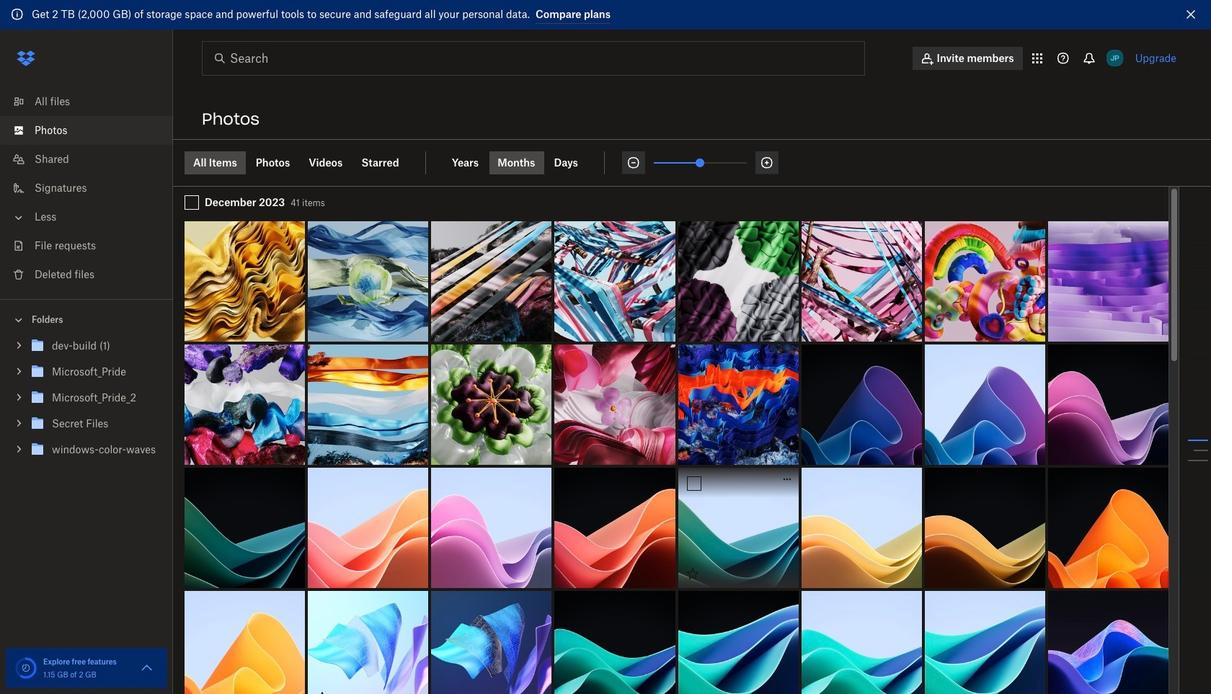Task type: vqa. For each thing, say whether or not it's contained in the screenshot.
the "image - multigender_4k.png 12/5/2023, 2:20:59 pm"
yes



Task type: describe. For each thing, give the bounding box(es) containing it.
image - multisexual_4k.png 12/5/2023, 2:22:11 pm image
[[185, 344, 305, 465]]

image - 02-green_blue_lm-4k.png 12/5/2023, 2:20:03 pm image
[[678, 468, 799, 588]]

image - 02-wave_dm-4k.png 12/5/2023, 2:19:13 pm image
[[1049, 591, 1169, 695]]

image - 05-orange_dm-4k.png 12/5/2023, 2:19:50 pm image
[[1049, 468, 1169, 588]]

image - transmasculine_4k.png 12/5/2023, 2:23:06 pm image
[[555, 221, 675, 342]]

image - 04-pink_orange_lm-4k.png 12/5/2023, 2:20:14 pm image
[[308, 468, 429, 588]]

quota usage progress bar
[[14, 657, 38, 680]]

image - transneutral_4k.png 12/5/2023, 2:23:34 pm image
[[185, 221, 305, 342]]

Photo Zoom Slider range field
[[654, 162, 747, 163]]

image - 06-yellow_lm-4k.png 12/5/2023, 2:20:00 pm image
[[802, 468, 922, 588]]

image - 03-devhome_lm-4k.png 12/5/2023, 2:19:43 pm image
[[308, 591, 429, 695]]

image - transfeminine_4k.png 12/5/2023, 2:22:40 pm image
[[802, 221, 922, 342]]

image - 07-green_blue_lm-4k.png 12/5/2023, 2:19:16 pm image
[[925, 591, 1046, 695]]

image - demifluidnew_4k.png 12/5/2023, 2:23:22 pm image
[[431, 221, 552, 342]]

2 tab list from the left
[[443, 151, 605, 174]]

image - 04-pink_orange_dm-4k.png 12/5/2023, 2:20:04 pm image
[[555, 468, 675, 588]]

image - 03-blue_purple_dm-4k.png 12/5/2023, 2:20:29 pm image
[[802, 344, 922, 465]]



Task type: locate. For each thing, give the bounding box(es) containing it.
image - 06-yellow_dm-4k.png 12/5/2023, 2:19:53 pm image
[[925, 468, 1046, 588]]

image - 08-green_blue_lm-4k.png 12/5/2023, 2:19:23 pm image
[[802, 591, 922, 695]]

image - androgynous new 4k.png 12/5/2023, 2:22:18 pm image
[[1049, 221, 1169, 342]]

image - diamoric_4k.png 12/5/2023, 2:21:27 pm image
[[431, 344, 552, 465]]

image - 02-green_blue_dm-4k.png 12/5/2023, 2:20:17 pm image
[[185, 468, 305, 588]]

image - 07-green_blue_dm-4k.png 12/5/2023, 2:19:26 pm image
[[678, 591, 799, 695]]

image - 05-orange_lm-4k.png 12/5/2023, 2:19:45 pm image
[[185, 591, 305, 695]]

dropbox image
[[12, 44, 40, 72]]

group
[[0, 330, 173, 473]]

image - multigender_4k.png 12/5/2023, 2:20:59 pm image
[[678, 344, 799, 465]]

image - aspec_4k.png 12/5/2023, 2:22:55 pm image
[[678, 221, 799, 342]]

list item
[[0, 116, 173, 145]]

image - pridewallpaper.png 12/5/2023, 2:22:29 pm image
[[925, 221, 1046, 342]]

0 horizontal spatial tab list
[[185, 151, 426, 174]]

less image
[[12, 210, 26, 225]]

image - 01-purple_lm-4k.png 12/5/2023, 2:20:08 pm image
[[431, 468, 552, 588]]

tab list
[[185, 151, 426, 174], [443, 151, 605, 174]]

alert
[[0, 0, 1212, 29]]

Search in folder "Dropbox" text field
[[230, 49, 835, 67]]

image - 08-green_blue_dm-4k.png 12/5/2023, 2:19:30 pm image
[[555, 591, 675, 695]]

1 tab list from the left
[[185, 151, 426, 174]]

image - 03-devhome_dm-4k.png 12/5/2023, 2:19:35 pm image
[[431, 591, 552, 695]]

image - greenblue.png 12/5/2023, 2:23:30 pm image
[[308, 221, 429, 342]]

list
[[0, 78, 173, 299]]

image - 01-purple_dm-4k.png 12/5/2023, 2:20:21 pm image
[[1049, 344, 1169, 465]]

image - sapphic_4k.png 12/5/2023, 2:21:12 pm image
[[555, 344, 675, 465]]

image - 03-blue_purple_lm-4k.png 12/5/2023, 2:20:22 pm image
[[925, 344, 1046, 465]]

image - aromanticasexual_4k.png 12/5/2023, 2:21:57 pm image
[[308, 344, 429, 465]]

1 horizontal spatial tab list
[[443, 151, 605, 174]]



